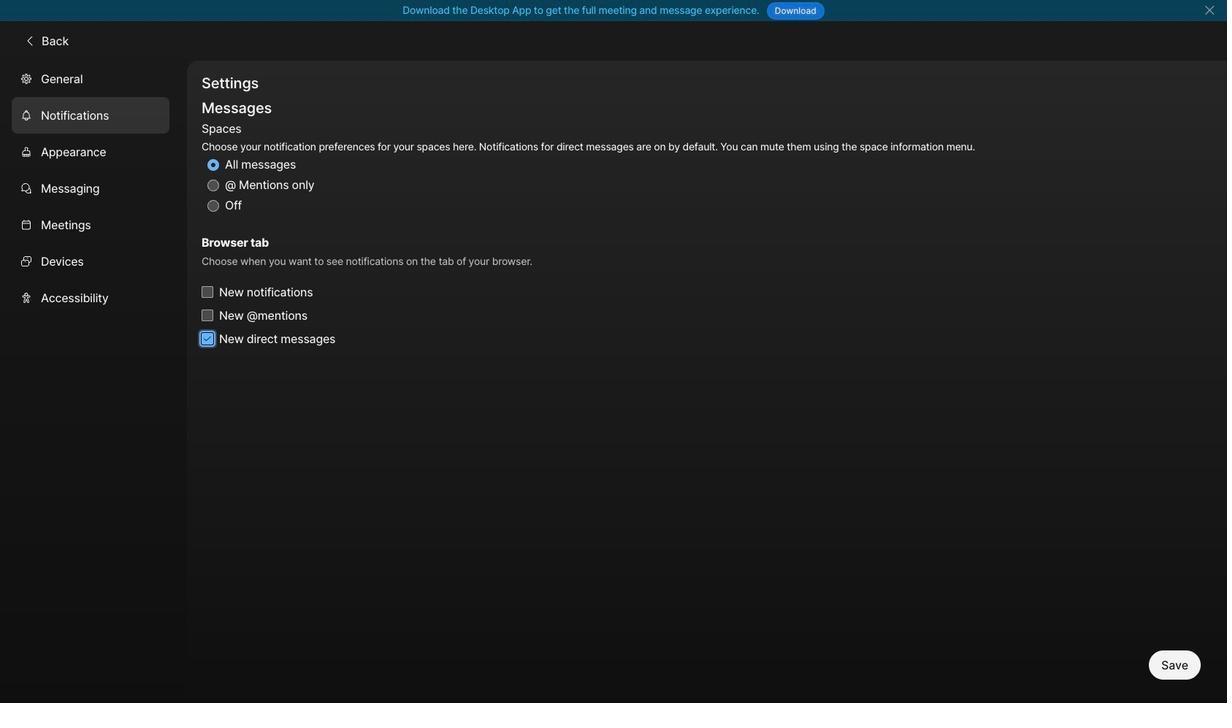 Task type: locate. For each thing, give the bounding box(es) containing it.
notifications tab
[[12, 97, 169, 133]]

general tab
[[12, 60, 169, 97]]

cancel_16 image
[[1204, 4, 1215, 16]]

@ Mentions only radio
[[207, 180, 219, 191]]

option group
[[202, 119, 975, 216]]

All messages radio
[[207, 159, 219, 171]]

accessibility tab
[[12, 280, 169, 316]]

appearance tab
[[12, 133, 169, 170]]



Task type: vqa. For each thing, say whether or not it's contained in the screenshot.
4th list item
no



Task type: describe. For each thing, give the bounding box(es) containing it.
meetings tab
[[12, 206, 169, 243]]

messaging tab
[[12, 170, 169, 206]]

devices tab
[[12, 243, 169, 280]]

Off radio
[[207, 200, 219, 212]]

settings navigation
[[0, 60, 187, 703]]



